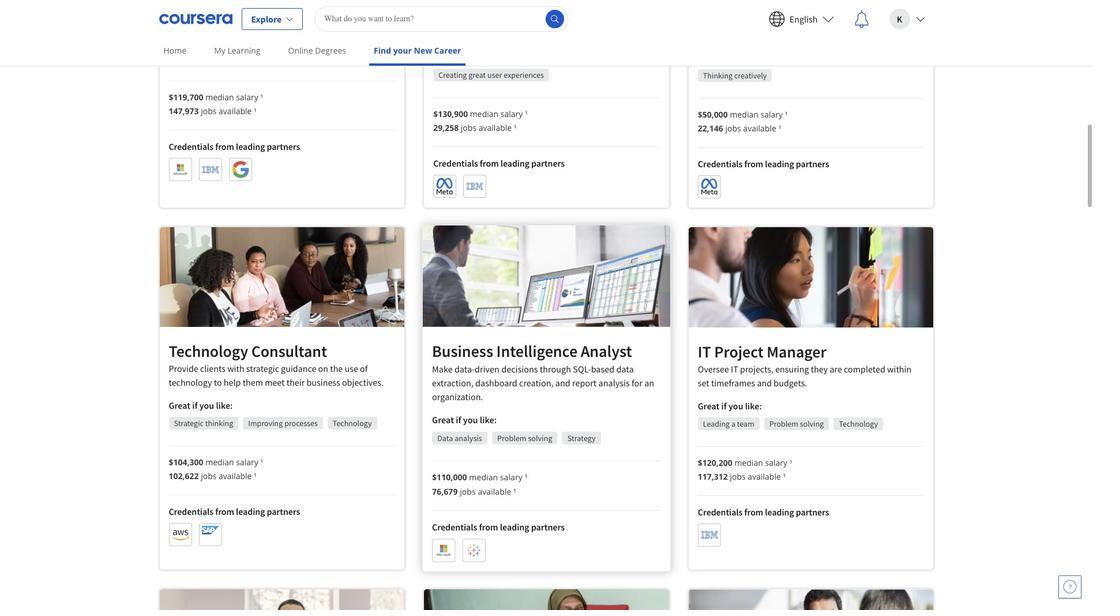 Task type: vqa. For each thing, say whether or not it's contained in the screenshot.
jobs inside the $120,200 MEDIAN SALARY ¹ 117,312 JOBS AVAILABLE ¹
yes



Task type: locate. For each thing, give the bounding box(es) containing it.
available inside $110,000 median salary ¹ 76,679 jobs available ¹
[[478, 486, 512, 497]]

available
[[219, 106, 252, 117], [479, 122, 512, 133], [744, 123, 777, 134], [219, 471, 252, 482], [748, 471, 782, 482], [478, 486, 512, 497]]

102,622
[[169, 471, 199, 482]]

technology up clients
[[169, 341, 248, 362]]

credentials from leading partners down $120,200 median salary ¹ 117,312 jobs available ¹
[[698, 507, 830, 518]]

0 vertical spatial analysis
[[599, 377, 630, 389]]

1 horizontal spatial a
[[904, 0, 909, 9]]

budgets.
[[774, 377, 808, 389]]

social
[[742, 11, 764, 23]]

home link
[[159, 38, 191, 63]]

median for $104,300
[[206, 457, 234, 468]]

their
[[287, 377, 305, 389]]

median inside $104,300 median salary ¹ 102,622 jobs available ¹
[[206, 457, 234, 468]]

credentials down 22,146
[[698, 158, 743, 169]]

you down coursera image
[[200, 35, 214, 46]]

thinking
[[704, 70, 733, 81]]

build,
[[830, 0, 852, 9]]

0 horizontal spatial to
[[214, 377, 222, 389]]

median right $50,000
[[731, 109, 759, 120]]

available right 76,679
[[478, 486, 512, 497]]

establish,
[[792, 0, 828, 9]]

strategic
[[174, 419, 204, 429]]

from down $104,300 median salary ¹ 102,622 jobs available ¹
[[215, 506, 234, 518]]

$50,000 median salary ¹ 22,146 jobs available ¹
[[698, 109, 788, 134]]

on
[[318, 363, 328, 375]]

29,258
[[434, 122, 459, 133]]

specialists
[[750, 0, 790, 9]]

median inside $120,200 median salary ¹ 117,312 jobs available ¹
[[735, 458, 764, 469]]

like: for technology consultant
[[216, 400, 233, 412]]

creating great user experiences
[[439, 70, 544, 80]]

you up strategic thinking
[[200, 400, 214, 412]]

if up leading a team
[[722, 400, 727, 412]]

0 vertical spatial it
[[698, 342, 712, 362]]

salary inside $120,200 median salary ¹ 117,312 jobs available ¹
[[766, 458, 788, 469]]

1 horizontal spatial technology
[[333, 419, 372, 429]]

1 vertical spatial it
[[731, 363, 739, 375]]

leading down $130,900 median salary ¹ 29,258 jobs available ¹
[[501, 157, 530, 169]]

salary inside $50,000 median salary ¹ 22,146 jobs available ¹
[[761, 109, 783, 120]]

projects,
[[741, 363, 774, 375]]

jobs right 22,146
[[726, 123, 742, 134]]

great if you like: for technology consultant
[[169, 400, 233, 412]]

analysis inside business intelligence analyst make data-driven decisions through sql-based data extraction, dashboard creation, and report analysis for an organization.
[[599, 377, 630, 389]]

jobs right 29,258
[[461, 122, 477, 133]]

$119,700
[[169, 92, 203, 103]]

jobs right 102,622 at the bottom left
[[201, 471, 217, 482]]

salary for $50,000 median salary ¹ 22,146 jobs available ¹
[[761, 109, 783, 120]]

jobs right '117,312'
[[731, 471, 746, 482]]

available for $110,000 median salary ¹ 76,679 jobs available ¹
[[478, 486, 512, 497]]

jobs for $110,000
[[460, 486, 476, 497]]

median inside $130,900 median salary ¹ 29,258 jobs available ¹
[[470, 108, 499, 119]]

great down attacks
[[169, 35, 191, 46]]

$119,700 median salary ¹ 147,973 jobs available ¹
[[169, 92, 263, 117]]

with
[[228, 363, 245, 375]]

business intelligence analyst make data-driven decisions through sql-based data extraction, dashboard creation, and report analysis for an organization.
[[432, 341, 655, 403]]

to up disruptions.
[[241, 0, 249, 9]]

business
[[307, 377, 340, 389]]

median right $120,200 on the bottom
[[735, 458, 764, 469]]

0 vertical spatial to
[[241, 0, 249, 9]]

you up leading a team
[[729, 400, 744, 412]]

clients
[[200, 363, 226, 375]]

salary inside $130,900 median salary ¹ 29,258 jobs available ¹
[[501, 108, 523, 119]]

leading down $110,000 median salary ¹ 76,679 jobs available ¹
[[500, 522, 530, 533]]

salary inside $119,700 median salary ¹ 147,973 jobs available ¹
[[236, 92, 258, 103]]

median inside $119,700 median salary ¹ 147,973 jobs available ¹
[[206, 92, 234, 103]]

1 vertical spatial to
[[361, 53, 368, 64]]

jobs for $120,200
[[731, 471, 746, 482]]

technology for it project manager
[[840, 419, 879, 429]]

median right $119,700
[[206, 92, 234, 103]]

technology for technology consultant
[[333, 419, 372, 429]]

available inside $120,200 median salary ¹ 117,312 jobs available ¹
[[748, 471, 782, 482]]

solving right home link
[[205, 53, 229, 64]]

available inside $119,700 median salary ¹ 147,973 jobs available ¹
[[219, 106, 252, 117]]

salary inside $110,000 median salary ¹ 76,679 jobs available ¹
[[500, 472, 523, 483]]

to left detail
[[361, 53, 368, 64]]

None search field
[[315, 6, 569, 31]]

analysis down the data
[[599, 377, 630, 389]]

you up data analysis
[[464, 414, 478, 426]]

117,312
[[698, 471, 728, 482]]

available inside $130,900 median salary ¹ 29,258 jobs available ¹
[[479, 122, 512, 133]]

from down $130,900 median salary ¹ 29,258 jobs available ¹
[[480, 157, 499, 169]]

median inside $110,000 median salary ¹ 76,679 jobs available ¹
[[470, 472, 498, 483]]

2 vertical spatial to
[[214, 377, 222, 389]]

solving left strategy
[[529, 433, 553, 444]]

and right build,
[[854, 0, 869, 9]]

data
[[438, 433, 453, 444]]

0 horizontal spatial technology
[[169, 341, 248, 362]]

jobs inside $50,000 median salary ¹ 22,146 jobs available ¹
[[726, 123, 742, 134]]

social media specialists establish, build, and manage a company's social media.
[[698, 0, 909, 23]]

great up strategic
[[169, 400, 191, 412]]

great if you like: up leading a team
[[698, 400, 762, 412]]

problem left my
[[174, 53, 203, 64]]

available for $50,000 median salary ¹ 22,146 jobs available ¹
[[744, 123, 777, 134]]

leading down $104,300 median salary ¹ 102,622 jobs available ¹
[[236, 506, 265, 518]]

credentials down 102,622 at the bottom left
[[169, 506, 214, 518]]

$130,900
[[434, 108, 468, 119]]

great if you like: up strategic thinking
[[169, 400, 233, 412]]

within
[[888, 363, 912, 375]]

from left cyber-
[[335, 0, 353, 9]]

like: up team
[[746, 400, 762, 412]]

technology consultant provide clients with strategic guidance on the use of technology to help them meet their business objectives.
[[169, 341, 384, 389]]

it up "oversee"
[[698, 342, 712, 362]]

and down 'strategies'
[[198, 12, 213, 23]]

available right '117,312'
[[748, 471, 782, 482]]

if
[[192, 35, 198, 46], [192, 400, 198, 412], [722, 400, 727, 412], [456, 414, 462, 426]]

home
[[164, 45, 187, 56]]

a inside social media specialists establish, build, and manage a company's social media.
[[904, 0, 909, 9]]

credentials from leading partners
[[169, 141, 300, 152], [434, 157, 565, 169], [698, 158, 830, 169], [169, 506, 300, 518], [698, 507, 830, 518], [432, 522, 565, 533]]

if for it project manager
[[722, 400, 727, 412]]

from down $50,000 median salary ¹ 22,146 jobs available ¹
[[745, 158, 764, 169]]

improving processes
[[248, 419, 318, 429]]

median right $130,900
[[470, 108, 499, 119]]

to inside develop strategies to protect organizations from cyber- attacks and disruptions.
[[241, 0, 249, 9]]

available for $104,300 median salary ¹ 102,622 jobs available ¹
[[219, 471, 252, 482]]

jobs inside $119,700 median salary ¹ 147,973 jobs available ¹
[[201, 106, 217, 117]]

decisions
[[502, 363, 538, 375]]

great if you like: up data analysis
[[432, 414, 497, 426]]

0 horizontal spatial a
[[732, 419, 736, 429]]

like: for it project manager
[[746, 400, 762, 412]]

median for $50,000
[[731, 109, 759, 120]]

from down $119,700 median salary ¹ 147,973 jobs available ¹
[[215, 141, 234, 152]]

jobs
[[201, 106, 217, 117], [461, 122, 477, 133], [726, 123, 742, 134], [201, 471, 217, 482], [731, 471, 746, 482], [460, 486, 476, 497]]

salary for $119,700 median salary ¹ 147,973 jobs available ¹
[[236, 92, 258, 103]]

median for $130,900
[[470, 108, 499, 119]]

analysis right data
[[455, 433, 483, 444]]

available inside $104,300 median salary ¹ 102,622 jobs available ¹
[[219, 471, 252, 482]]

great if you like: down coursera image
[[169, 35, 233, 46]]

detail
[[370, 53, 389, 64]]

great up "leading"
[[698, 400, 720, 412]]

cyber-
[[355, 0, 379, 9]]

available for $130,900 median salary ¹ 29,258 jobs available ¹
[[479, 122, 512, 133]]

attacks
[[169, 12, 197, 23]]

social
[[698, 0, 722, 9]]

solving
[[469, 52, 493, 63], [205, 53, 229, 64], [800, 419, 825, 429], [529, 433, 553, 444]]

like: up data analysis
[[480, 414, 497, 426]]

great for technology consultant
[[169, 400, 191, 412]]

challenges
[[277, 53, 313, 64]]

jobs inside $130,900 median salary ¹ 29,258 jobs available ¹
[[461, 122, 477, 133]]

like:
[[216, 35, 233, 46], [216, 400, 233, 412], [746, 400, 762, 412], [480, 414, 497, 426]]

for
[[632, 377, 643, 389]]

if up data analysis
[[456, 414, 462, 426]]

and inside social media specialists establish, build, and manage a company's social media.
[[854, 0, 869, 9]]

of
[[360, 363, 368, 375]]

to left help at left bottom
[[214, 377, 222, 389]]

and inside develop strategies to protect organizations from cyber- attacks and disruptions.
[[198, 12, 213, 23]]

jobs inside $120,200 median salary ¹ 117,312 jobs available ¹
[[731, 471, 746, 482]]

it
[[698, 342, 712, 362], [731, 363, 739, 375]]

a left team
[[732, 419, 736, 429]]

english
[[790, 13, 818, 25]]

if for business intelligence analyst
[[456, 414, 462, 426]]

find your new career
[[374, 45, 461, 56]]

to
[[241, 0, 249, 9], [361, 53, 368, 64], [214, 377, 222, 389]]

1 horizontal spatial to
[[241, 0, 249, 9]]

technology down the completed
[[840, 419, 879, 429]]

an
[[645, 377, 655, 389]]

great up data
[[432, 414, 454, 426]]

credentials down 76,679
[[432, 522, 478, 533]]

organizations
[[281, 0, 333, 9]]

from
[[335, 0, 353, 9], [215, 141, 234, 152], [480, 157, 499, 169], [745, 158, 764, 169], [215, 506, 234, 518], [745, 507, 764, 518], [480, 522, 499, 533]]

available right 102,622 at the bottom left
[[219, 471, 252, 482]]

explore button
[[242, 8, 303, 30]]

driven
[[475, 363, 500, 375]]

median inside $50,000 median salary ¹ 22,146 jobs available ¹
[[731, 109, 759, 120]]

available right 29,258
[[479, 122, 512, 133]]

salary for $110,000 median salary ¹ 76,679 jobs available ¹
[[500, 472, 523, 483]]

leading a team
[[704, 419, 755, 429]]

meet
[[265, 377, 285, 389]]

dashboard
[[476, 377, 518, 389]]

available right 22,146
[[744, 123, 777, 134]]

jobs for $119,700
[[201, 106, 217, 117]]

a right manage
[[904, 0, 909, 9]]

147,973
[[169, 106, 199, 117]]

available for $119,700 median salary ¹ 147,973 jobs available ¹
[[219, 106, 252, 117]]

analysis
[[599, 377, 630, 389], [455, 433, 483, 444]]

ensuring
[[776, 363, 810, 375]]

degrees
[[315, 45, 346, 56]]

1 horizontal spatial analysis
[[599, 377, 630, 389]]

jobs right 147,973
[[201, 106, 217, 117]]

creatively
[[735, 70, 767, 81]]

it up timeframes
[[731, 363, 739, 375]]

credentials from leading partners down $130,900 median salary ¹ 29,258 jobs available ¹
[[434, 157, 565, 169]]

credentials from leading partners down $110,000 median salary ¹ 76,679 jobs available ¹
[[432, 522, 565, 533]]

0 horizontal spatial analysis
[[455, 433, 483, 444]]

credentials down 29,258
[[434, 157, 478, 169]]

salary for $130,900 median salary ¹ 29,258 jobs available ¹
[[501, 108, 523, 119]]

2 horizontal spatial technology
[[840, 419, 879, 429]]

from down $110,000 median salary ¹ 76,679 jobs available ¹
[[480, 522, 499, 533]]

0 horizontal spatial it
[[698, 342, 712, 362]]

problem
[[439, 52, 468, 63], [174, 53, 203, 64], [770, 419, 799, 429], [498, 433, 527, 444]]

and down through
[[556, 377, 571, 389]]

median right the '$104,300'
[[206, 457, 234, 468]]

salary inside $104,300 median salary ¹ 102,622 jobs available ¹
[[236, 457, 258, 468]]

problem solving
[[439, 52, 493, 63], [174, 53, 229, 64], [770, 419, 825, 429], [498, 433, 553, 444]]

great if you like: for it project manager
[[698, 400, 762, 412]]

available inside $50,000 median salary ¹ 22,146 jobs available ¹
[[744, 123, 777, 134]]

if up strategic
[[192, 400, 198, 412]]

jobs inside $110,000 median salary ¹ 76,679 jobs available ¹
[[460, 486, 476, 497]]

median for $119,700
[[206, 92, 234, 103]]

$110,000
[[432, 472, 467, 483]]

median right $110,000
[[470, 472, 498, 483]]

extraction,
[[432, 377, 474, 389]]

1 vertical spatial analysis
[[455, 433, 483, 444]]

if down coursera image
[[192, 35, 198, 46]]

2 horizontal spatial to
[[361, 53, 368, 64]]

available right 147,973
[[219, 106, 252, 117]]

median for $110,000
[[470, 472, 498, 483]]

like: up thinking
[[216, 400, 233, 412]]

leading
[[704, 419, 730, 429]]

technology down objectives.
[[333, 419, 372, 429]]

salary
[[236, 92, 258, 103], [501, 108, 523, 119], [761, 109, 783, 120], [236, 457, 258, 468], [766, 458, 788, 469], [500, 472, 523, 483]]

jobs inside $104,300 median salary ¹ 102,622 jobs available ¹
[[201, 471, 217, 482]]

jobs right 76,679
[[460, 486, 476, 497]]

the
[[330, 363, 343, 375]]

my learning link
[[210, 38, 265, 63]]

and down projects,
[[758, 377, 772, 389]]

explore
[[251, 13, 282, 25]]

leading
[[236, 141, 265, 152], [501, 157, 530, 169], [766, 158, 795, 169], [236, 506, 265, 518], [766, 507, 795, 518], [500, 522, 530, 533]]

credentials from leading partners down $119,700 median salary ¹ 147,973 jobs available ¹
[[169, 141, 300, 152]]

technology inside technology consultant provide clients with strategic guidance on the use of technology to help them meet their business objectives.
[[169, 341, 248, 362]]

0 vertical spatial a
[[904, 0, 909, 9]]



Task type: describe. For each thing, give the bounding box(es) containing it.
great if you like: for business intelligence analyst
[[432, 414, 497, 426]]

attention to detail
[[328, 53, 389, 64]]

my
[[214, 45, 226, 56]]

available for $120,200 median salary ¹ 117,312 jobs available ¹
[[748, 471, 782, 482]]

you for business intelligence analyst
[[464, 414, 478, 426]]

great for business intelligence analyst
[[432, 414, 454, 426]]

jobs for $130,900
[[461, 122, 477, 133]]

1 horizontal spatial it
[[731, 363, 739, 375]]

like: down disruptions.
[[216, 35, 233, 46]]

strategies
[[202, 0, 240, 9]]

thinking
[[205, 419, 233, 429]]

use
[[345, 363, 358, 375]]

credentials down 147,973
[[169, 141, 214, 152]]

attention
[[328, 53, 360, 64]]

find your new career link
[[369, 38, 466, 66]]

22,146
[[698, 123, 724, 134]]

it project manager oversee it projects, ensuring they are completed within set timeframes and budgets.
[[698, 342, 912, 389]]

credentials from leading partners down $104,300 median salary ¹ 102,622 jobs available ¹
[[169, 506, 300, 518]]

credentials down '117,312'
[[698, 507, 743, 518]]

problem up creating
[[439, 52, 468, 63]]

online degrees link
[[284, 38, 351, 63]]

thinking creatively
[[704, 70, 767, 81]]

disruptions.
[[215, 12, 261, 23]]

like: for business intelligence analyst
[[480, 414, 497, 426]]

media.
[[766, 11, 792, 23]]

career
[[435, 45, 461, 56]]

you for technology consultant
[[200, 400, 214, 412]]

What do you want to learn? text field
[[315, 6, 569, 31]]

analyst
[[581, 341, 633, 362]]

consultant
[[252, 341, 327, 362]]

jobs for $50,000
[[726, 123, 742, 134]]

protect
[[251, 0, 279, 9]]

$130,900 median salary ¹ 29,258 jobs available ¹
[[434, 108, 528, 133]]

if for technology consultant
[[192, 400, 198, 412]]

find
[[374, 45, 391, 56]]

technology
[[169, 377, 212, 389]]

$120,200
[[698, 458, 733, 469]]

project
[[715, 342, 764, 362]]

provide
[[169, 363, 198, 375]]

sql-
[[573, 363, 592, 375]]

1 vertical spatial a
[[732, 419, 736, 429]]

business
[[432, 341, 494, 362]]

report
[[573, 377, 597, 389]]

guidance
[[281, 363, 317, 375]]

intelligence
[[497, 341, 578, 362]]

your
[[394, 45, 412, 56]]

strategic
[[246, 363, 279, 375]]

data analysis
[[438, 433, 483, 444]]

and inside business intelligence analyst make data-driven decisions through sql-based data extraction, dashboard creation, and report analysis for an organization.
[[556, 377, 571, 389]]

and inside it project manager oversee it projects, ensuring they are completed within set timeframes and budgets.
[[758, 377, 772, 389]]

objectives.
[[342, 377, 384, 389]]

media
[[724, 0, 748, 9]]

leading down $120,200 median salary ¹ 117,312 jobs available ¹
[[766, 507, 795, 518]]

median for $120,200
[[735, 458, 764, 469]]

coursera image
[[159, 10, 232, 28]]

from inside develop strategies to protect organizations from cyber- attacks and disruptions.
[[335, 0, 353, 9]]

timeframes
[[712, 377, 756, 389]]

to inside technology consultant provide clients with strategic guidance on the use of technology to help them meet their business objectives.
[[214, 377, 222, 389]]

them
[[243, 377, 263, 389]]

through
[[540, 363, 572, 375]]

help center image
[[1064, 581, 1078, 595]]

great for it project manager
[[698, 400, 720, 412]]

new
[[414, 45, 432, 56]]

are
[[830, 363, 843, 375]]

$104,300
[[169, 457, 203, 468]]

you for it project manager
[[729, 400, 744, 412]]

develop strategies to protect organizations from cyber- attacks and disruptions.
[[169, 0, 379, 23]]

technical
[[244, 53, 276, 64]]

improving
[[248, 419, 283, 429]]

$110,000 median salary ¹ 76,679 jobs available ¹
[[432, 472, 528, 497]]

salary for $120,200 median salary ¹ 117,312 jobs available ¹
[[766, 458, 788, 469]]

oversee
[[698, 363, 730, 375]]

problem right team
[[770, 419, 799, 429]]

leading down $50,000 median salary ¹ 22,146 jobs available ¹
[[766, 158, 795, 169]]

online degrees
[[288, 45, 346, 56]]

user
[[488, 70, 502, 80]]

help
[[224, 377, 241, 389]]

salary for $104,300 median salary ¹ 102,622 jobs available ¹
[[236, 457, 258, 468]]

credentials from leading partners down $50,000 median salary ¹ 22,146 jobs available ¹
[[698, 158, 830, 169]]

creation,
[[520, 377, 554, 389]]

data
[[617, 363, 634, 375]]

based
[[592, 363, 615, 375]]

k button
[[881, 0, 935, 37]]

jobs for $104,300
[[201, 471, 217, 482]]

leading down $119,700 median salary ¹ 147,973 jobs available ¹
[[236, 141, 265, 152]]

learning
[[228, 45, 261, 56]]

solving up great
[[469, 52, 493, 63]]

they
[[811, 363, 829, 375]]

creating
[[439, 70, 467, 80]]

problem right data analysis
[[498, 433, 527, 444]]

solving down budgets.
[[800, 419, 825, 429]]

from down $120,200 median salary ¹ 117,312 jobs available ¹
[[745, 507, 764, 518]]

experiences
[[504, 70, 544, 80]]

manage
[[871, 0, 902, 9]]

organization.
[[432, 391, 484, 403]]

develop
[[169, 0, 201, 9]]

technical challenges
[[244, 53, 313, 64]]

make
[[432, 363, 453, 375]]

manager
[[767, 342, 827, 362]]

k
[[898, 13, 903, 25]]

$104,300 median salary ¹ 102,622 jobs available ¹
[[169, 457, 263, 482]]

76,679
[[432, 486, 458, 497]]



